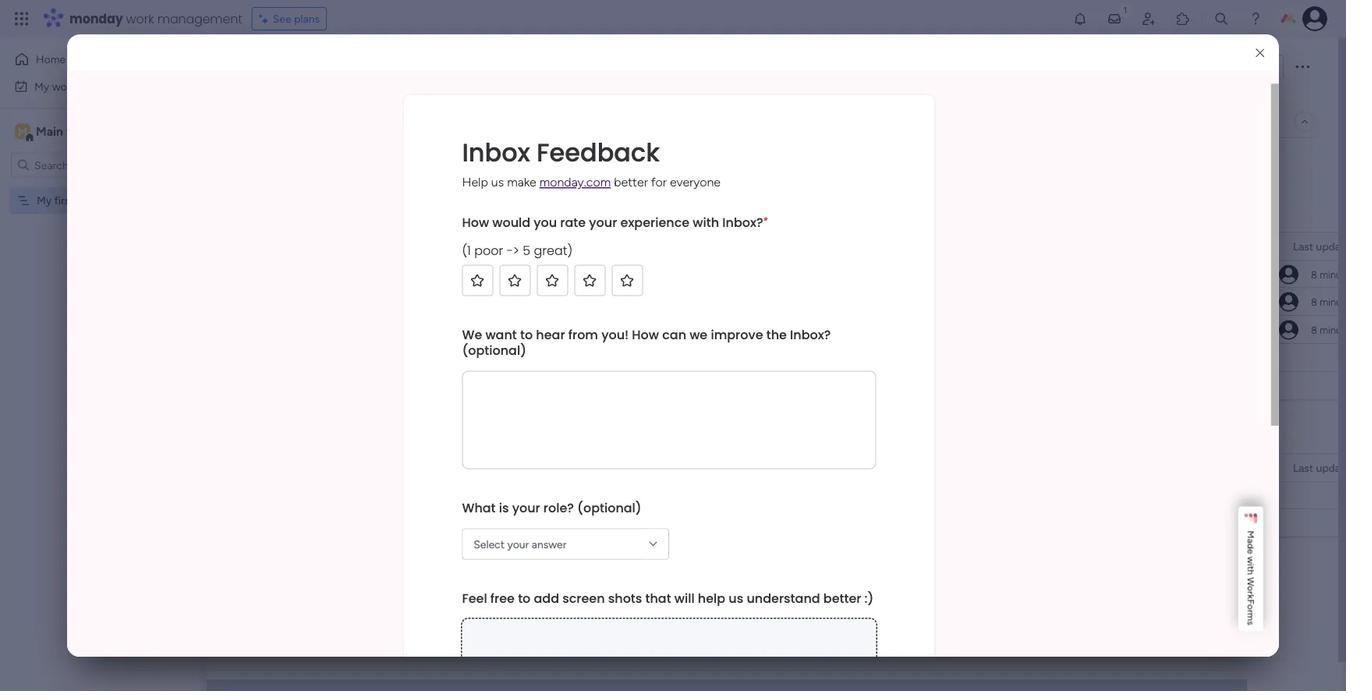 Task type: locate. For each thing, give the bounding box(es) containing it.
update
[[1317, 240, 1347, 253], [1317, 461, 1347, 474]]

1 vertical spatial board
[[77, 194, 105, 207]]

invite / 1 button
[[1207, 55, 1284, 80]]

0 vertical spatial update
[[1317, 240, 1347, 253]]

2 horizontal spatial column information image
[[1252, 240, 1264, 252]]

management
[[157, 10, 242, 27]]

show board description image
[[416, 59, 434, 75]]

keep
[[540, 87, 564, 100]]

8
[[1312, 268, 1318, 281], [1312, 296, 1318, 308], [1312, 324, 1318, 336]]

1 vertical spatial last update field
[[1290, 459, 1347, 476]]

3 8 from the top
[[1312, 324, 1318, 336]]

2 8 minute from the top
[[1312, 296, 1347, 308]]

0 vertical spatial my first board
[[237, 50, 405, 84]]

option
[[0, 187, 199, 190]]

work
[[126, 10, 154, 27], [52, 80, 76, 93]]

Owner field
[[564, 238, 604, 255], [564, 459, 604, 476]]

1 owner field from the top
[[564, 238, 604, 255]]

work for my
[[52, 80, 76, 93]]

board
[[330, 50, 405, 84], [77, 194, 105, 207]]

my first board down search in workspace field
[[37, 194, 105, 207]]

1 vertical spatial minute
[[1321, 296, 1347, 308]]

0 vertical spatial 8
[[1312, 268, 1318, 281]]

project
[[389, 239, 425, 252], [389, 461, 425, 474]]

/
[[1266, 60, 1270, 74]]

Search field
[[363, 152, 409, 174]]

0 horizontal spatial see
[[273, 12, 292, 25]]

Last update field
[[1290, 238, 1347, 255], [1290, 459, 1347, 476]]

2 last from the top
[[1294, 461, 1314, 474]]

of right type
[[325, 87, 336, 100]]

add to favorites image
[[442, 59, 458, 75]]

see plans button
[[252, 7, 327, 30]]

workspace selection element
[[15, 122, 130, 142]]

see left plans
[[273, 12, 292, 25]]

more
[[733, 86, 758, 99]]

2 vertical spatial 8 minute
[[1312, 324, 1347, 336]]

1 vertical spatial last
[[1294, 461, 1314, 474]]

2 owner from the top
[[568, 461, 600, 474]]

see inside button
[[273, 12, 292, 25]]

0 horizontal spatial column information image
[[706, 462, 719, 474]]

0 vertical spatial owner field
[[564, 238, 604, 255]]

1 image
[[1119, 1, 1133, 18]]

my down home
[[34, 80, 49, 93]]

1 last update from the top
[[1294, 240, 1347, 253]]

1 horizontal spatial my first board
[[237, 50, 405, 84]]

18
[[789, 324, 800, 336]]

m
[[18, 125, 27, 138]]

assign
[[379, 87, 411, 100]]

owner
[[568, 240, 600, 253], [568, 461, 600, 474]]

0 horizontal spatial first
[[54, 194, 74, 207]]

on
[[685, 268, 698, 281]]

0 vertical spatial project
[[389, 239, 425, 252]]

0 vertical spatial see
[[273, 12, 292, 25]]

2 project from the top
[[389, 461, 425, 474]]

first up type
[[279, 50, 324, 84]]

set
[[455, 87, 470, 100]]

automate
[[1215, 115, 1264, 128]]

0 vertical spatial last update field
[[1290, 238, 1347, 255]]

working
[[642, 268, 683, 281]]

of
[[325, 87, 336, 100], [594, 87, 604, 100]]

filter button
[[490, 151, 564, 176]]

priority
[[873, 461, 908, 474]]

project
[[664, 87, 700, 100]]

1 vertical spatial project
[[389, 461, 425, 474]]

it
[[700, 268, 707, 281]]

8 minute
[[1312, 268, 1347, 281], [1312, 296, 1347, 308], [1312, 324, 1347, 336]]

work for monday
[[126, 10, 154, 27]]

track
[[566, 87, 591, 100]]

1 vertical spatial owner field
[[564, 459, 604, 476]]

my
[[237, 50, 273, 84], [34, 80, 49, 93], [37, 194, 52, 207]]

0 vertical spatial owner
[[568, 240, 600, 253]]

3 8 minute from the top
[[1312, 324, 1347, 336]]

1 vertical spatial last update
[[1294, 461, 1347, 474]]

column information image for status
[[706, 462, 719, 474]]

0 vertical spatial last update
[[1294, 240, 1347, 253]]

monday
[[69, 10, 123, 27]]

select product image
[[14, 11, 30, 27]]

my first board up type
[[237, 50, 405, 84]]

3 minute from the top
[[1321, 324, 1347, 336]]

and
[[519, 87, 537, 100]]

0 vertical spatial board
[[330, 50, 405, 84]]

0 vertical spatial 8 minute
[[1312, 268, 1347, 281]]

1 horizontal spatial of
[[594, 87, 604, 100]]

last
[[1294, 240, 1314, 253], [1294, 461, 1314, 474]]

Status field
[[655, 459, 695, 476]]

1 horizontal spatial board
[[330, 50, 405, 84]]

1 last from the top
[[1294, 240, 1314, 253]]

1 vertical spatial my first board
[[37, 194, 105, 207]]

last for 2nd last update field from the bottom
[[1294, 240, 1314, 253]]

1 vertical spatial see
[[712, 86, 730, 99]]

1 vertical spatial 8
[[1312, 296, 1318, 308]]

column information image for due date
[[815, 462, 827, 474]]

status
[[659, 461, 691, 474]]

work right monday
[[126, 10, 154, 27]]

My first board field
[[233, 50, 409, 84]]

minute
[[1321, 268, 1347, 281], [1321, 296, 1347, 308], [1321, 324, 1347, 336]]

my first board list box
[[0, 184, 199, 425]]

1 vertical spatial 8 minute
[[1312, 296, 1347, 308]]

0 vertical spatial first
[[279, 50, 324, 84]]

my first board
[[237, 50, 405, 84], [37, 194, 105, 207]]

home button
[[9, 47, 168, 72]]

my up manage
[[237, 50, 273, 84]]

first down search in workspace field
[[54, 194, 74, 207]]

column information image
[[1252, 240, 1264, 252], [706, 462, 719, 474], [815, 462, 827, 474]]

sort button
[[569, 151, 624, 176]]

owners,
[[414, 87, 452, 100]]

work inside button
[[52, 80, 76, 93]]

1 of from the left
[[325, 87, 336, 100]]

work down home
[[52, 80, 76, 93]]

2 vertical spatial 8
[[1312, 324, 1318, 336]]

0 horizontal spatial my first board
[[37, 194, 105, 207]]

see
[[273, 12, 292, 25], [712, 86, 730, 99]]

my down search in workspace field
[[37, 194, 52, 207]]

date
[[782, 461, 804, 474]]

1 vertical spatial owner
[[568, 461, 600, 474]]

0 vertical spatial minute
[[1321, 268, 1347, 281]]

see more link
[[710, 85, 760, 101]]

1 8 minute from the top
[[1312, 268, 1347, 281]]

main
[[36, 124, 63, 139]]

1 vertical spatial work
[[52, 80, 76, 93]]

nov 18
[[768, 324, 800, 336]]

1 vertical spatial first
[[54, 194, 74, 207]]

1 vertical spatial update
[[1317, 461, 1347, 474]]

0 horizontal spatial board
[[77, 194, 105, 207]]

first
[[279, 50, 324, 84], [54, 194, 74, 207]]

1 horizontal spatial see
[[712, 86, 730, 99]]

last for first last update field from the bottom
[[1294, 461, 1314, 474]]

0 horizontal spatial work
[[52, 80, 76, 93]]

1 horizontal spatial work
[[126, 10, 154, 27]]

last update
[[1294, 240, 1347, 253], [1294, 461, 1347, 474]]

1 horizontal spatial column information image
[[815, 462, 827, 474]]

of right track on the top left of the page
[[594, 87, 604, 100]]

search everything image
[[1214, 11, 1230, 27]]

person button
[[418, 151, 486, 176]]

see left more
[[712, 86, 730, 99]]

collapse board header image
[[1299, 115, 1312, 128]]

your
[[640, 87, 662, 100]]

1 minute from the top
[[1321, 268, 1347, 281]]

2 8 from the top
[[1312, 296, 1318, 308]]

board down search in workspace field
[[77, 194, 105, 207]]

invite / 1
[[1236, 60, 1277, 74]]

0 horizontal spatial of
[[325, 87, 336, 100]]

0 vertical spatial work
[[126, 10, 154, 27]]

timelines
[[473, 87, 517, 100]]

board up project.
[[330, 50, 405, 84]]

Due date field
[[755, 459, 808, 476]]

1 project from the top
[[389, 239, 425, 252]]

1 owner from the top
[[568, 240, 600, 253]]

0 vertical spatial last
[[1294, 240, 1314, 253]]

owner for 2nd the owner field from the top
[[568, 461, 600, 474]]

2 vertical spatial minute
[[1321, 324, 1347, 336]]



Task type: vqa. For each thing, say whether or not it's contained in the screenshot.
charts,
no



Task type: describe. For each thing, give the bounding box(es) containing it.
my work
[[34, 80, 76, 93]]

person
[[443, 156, 476, 170]]

plans
[[294, 12, 320, 25]]

any
[[280, 87, 298, 100]]

2 last update from the top
[[1294, 461, 1347, 474]]

2 update from the top
[[1317, 461, 1347, 474]]

stuck
[[661, 323, 689, 337]]

my inside list box
[[37, 194, 52, 207]]

see plans
[[273, 12, 320, 25]]

workspace
[[66, 124, 128, 139]]

working on it
[[642, 268, 707, 281]]

1
[[1273, 60, 1277, 74]]

project.
[[338, 87, 376, 100]]

sort
[[594, 156, 615, 170]]

2 last update field from the top
[[1290, 459, 1347, 476]]

my inside button
[[34, 80, 49, 93]]

see for see plans
[[273, 12, 292, 25]]

invite members image
[[1142, 11, 1157, 27]]

2 minute from the top
[[1321, 296, 1347, 308]]

manage
[[239, 87, 278, 100]]

my work button
[[9, 74, 168, 99]]

hide
[[654, 156, 677, 170]]

main workspace
[[36, 124, 128, 139]]

help image
[[1249, 11, 1264, 27]]

manage any type of project. assign owners, set timelines and keep track of where your project stands.
[[239, 87, 737, 100]]

first inside my first board list box
[[54, 194, 74, 207]]

activity
[[1133, 60, 1171, 74]]

due date
[[759, 461, 804, 474]]

activity button
[[1127, 55, 1201, 80]]

monday work management
[[69, 10, 242, 27]]

type
[[300, 87, 323, 100]]

2 owner field from the top
[[564, 459, 604, 476]]

stands.
[[702, 87, 737, 100]]

board inside list box
[[77, 194, 105, 207]]

1 horizontal spatial first
[[279, 50, 324, 84]]

my first board inside my first board list box
[[37, 194, 105, 207]]

due
[[759, 461, 779, 474]]

owner for second the owner field from the bottom
[[568, 240, 600, 253]]

home
[[36, 53, 66, 66]]

where
[[607, 87, 637, 100]]

1 8 from the top
[[1312, 268, 1318, 281]]

Priority field
[[869, 459, 912, 476]]

see more
[[712, 86, 758, 99]]

1 last update field from the top
[[1290, 238, 1347, 255]]

apps image
[[1176, 11, 1192, 27]]

Search in workspace field
[[33, 156, 130, 174]]

inbox image
[[1107, 11, 1123, 27]]

see for see more
[[712, 86, 730, 99]]

2 of from the left
[[594, 87, 604, 100]]

filter
[[515, 156, 540, 170]]

nov
[[768, 324, 787, 336]]

invite
[[1236, 60, 1263, 74]]

notifications image
[[1073, 11, 1089, 27]]

hide button
[[629, 151, 686, 176]]

1 update from the top
[[1317, 240, 1347, 253]]

arrow down image
[[545, 154, 564, 172]]

workspace image
[[15, 123, 30, 140]]

john smith image
[[1303, 6, 1328, 31]]



